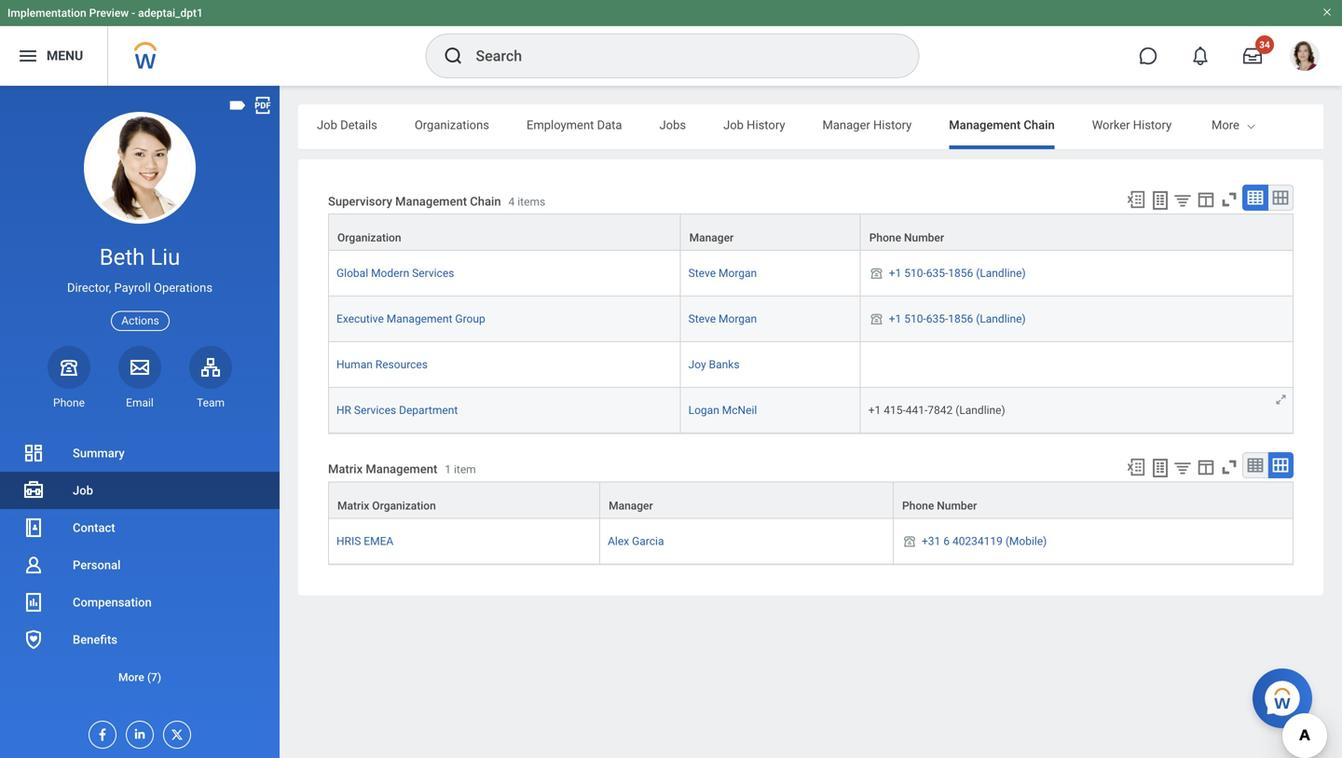 Task type: vqa. For each thing, say whether or not it's contained in the screenshot.
the Viewing list box on the left of the page
no



Task type: locate. For each thing, give the bounding box(es) containing it.
organization inside popup button
[[372, 499, 436, 512]]

1 steve morgan link from the top
[[689, 267, 757, 280]]

organization down "matrix management 1 item"
[[372, 499, 436, 512]]

3 row from the top
[[328, 297, 1294, 342]]

hr
[[337, 404, 351, 417]]

cell
[[861, 342, 1294, 388]]

row containing human resources
[[328, 342, 1294, 388]]

row containing executive management group
[[328, 297, 1294, 342]]

+1 left 415-
[[869, 404, 881, 417]]

0 vertical spatial phone number button
[[861, 215, 1293, 250]]

export to worksheets image
[[1150, 457, 1172, 479]]

1 vertical spatial manager button
[[601, 482, 893, 518]]

0 vertical spatial matrix
[[328, 462, 363, 476]]

phone up +31
[[903, 499, 935, 512]]

6 row from the top
[[328, 481, 1294, 519]]

phone image
[[869, 312, 886, 326], [56, 356, 82, 378], [902, 534, 918, 549]]

1 vertical spatial (landline)
[[976, 312, 1026, 326]]

1 vertical spatial phone number
[[903, 499, 977, 512]]

34
[[1260, 39, 1271, 50]]

fullscreen image right click to view/edit grid preferences icon
[[1220, 457, 1240, 478]]

0 vertical spatial +1 510-635-1856 (landline)
[[889, 267, 1026, 280]]

0 vertical spatial steve morgan link
[[689, 267, 757, 280]]

more
[[1212, 118, 1240, 132], [118, 671, 144, 684]]

phone number button for chain
[[861, 215, 1293, 250]]

2 fullscreen image from the top
[[1220, 457, 1240, 478]]

management
[[949, 118, 1021, 132], [395, 194, 467, 208], [387, 312, 453, 326], [366, 462, 438, 476]]

joy
[[689, 358, 706, 371]]

more for more
[[1212, 118, 1240, 132]]

phone number button for 1
[[894, 482, 1293, 518]]

0 vertical spatial 635-
[[927, 267, 949, 280]]

1 history from the left
[[747, 118, 786, 132]]

0 vertical spatial 1856
[[949, 267, 974, 280]]

team link
[[189, 346, 232, 410]]

human
[[337, 358, 373, 371]]

list containing summary
[[0, 434, 280, 696]]

2 1856 from the top
[[949, 312, 974, 326]]

phone image down phone icon
[[869, 312, 886, 326]]

+1 415-441-7842 (landline)
[[869, 404, 1006, 417]]

1 vertical spatial phone
[[53, 396, 85, 409]]

toolbar
[[1118, 185, 1294, 214], [1118, 452, 1294, 481]]

0 vertical spatial (landline)
[[976, 267, 1026, 280]]

3 history from the left
[[1134, 118, 1172, 132]]

jobs
[[660, 118, 686, 132]]

x image
[[164, 722, 185, 742]]

1 vertical spatial number
[[937, 499, 977, 512]]

1 +1 510-635-1856 (landline) from the top
[[889, 267, 1026, 280]]

2 steve from the top
[[689, 312, 716, 326]]

635- up +1 415-441-7842 (landline)
[[927, 312, 949, 326]]

job up contact
[[73, 483, 93, 497]]

2 steve morgan from the top
[[689, 312, 757, 326]]

expand table image
[[1272, 188, 1290, 207]]

0 vertical spatial fullscreen image
[[1220, 189, 1240, 210]]

click to view/edit grid preferences image
[[1196, 189, 1217, 210]]

executive management group link
[[337, 312, 486, 326]]

0 horizontal spatial phone image
[[56, 356, 82, 378]]

2 row from the top
[[328, 251, 1294, 297]]

steve morgan
[[689, 267, 757, 280], [689, 312, 757, 326]]

1 vertical spatial chain
[[470, 194, 501, 208]]

1 horizontal spatial history
[[874, 118, 912, 132]]

2 vertical spatial +1
[[869, 404, 881, 417]]

phone image up phone beth liu "element"
[[56, 356, 82, 378]]

1 vertical spatial 635-
[[927, 312, 949, 326]]

510- right phone icon
[[905, 267, 927, 280]]

more down the "34" button
[[1212, 118, 1240, 132]]

1856
[[949, 267, 974, 280], [949, 312, 974, 326]]

510-
[[905, 267, 927, 280], [905, 312, 927, 326]]

hr services department link
[[337, 404, 458, 417]]

more (7) button
[[0, 666, 280, 689]]

phone number button down export to excel icon
[[894, 482, 1293, 518]]

personal image
[[22, 554, 45, 576]]

tag image
[[228, 95, 248, 116]]

2 horizontal spatial phone image
[[902, 534, 918, 549]]

2 635- from the top
[[927, 312, 949, 326]]

tab list
[[298, 104, 1343, 149]]

click to view/edit grid preferences image
[[1196, 457, 1217, 478]]

mcneil
[[722, 404, 757, 417]]

organization down supervisory at left top
[[338, 231, 401, 244]]

0 vertical spatial toolbar
[[1118, 185, 1294, 214]]

phone image left +31
[[902, 534, 918, 549]]

job left details
[[317, 118, 337, 132]]

implementation
[[7, 7, 86, 20]]

matrix
[[328, 462, 363, 476], [338, 499, 370, 512]]

1 row from the top
[[328, 214, 1294, 251]]

phone number up the 6 on the right
[[903, 499, 977, 512]]

executive
[[337, 312, 384, 326]]

management for group
[[387, 312, 453, 326]]

4 row from the top
[[328, 342, 1294, 388]]

logan mcneil link
[[689, 404, 757, 417]]

steve morgan link
[[689, 267, 757, 280], [689, 312, 757, 326]]

chain left worker
[[1024, 118, 1055, 132]]

job for job history
[[724, 118, 744, 132]]

510- for group
[[905, 312, 927, 326]]

+1 510-635-1856 (landline) right phone icon
[[889, 267, 1026, 280]]

steve for global modern services
[[689, 267, 716, 280]]

global modern services link
[[337, 267, 454, 280]]

row containing hr services department
[[328, 388, 1294, 434]]

phone
[[870, 231, 902, 244], [53, 396, 85, 409], [903, 499, 935, 512]]

details
[[340, 118, 377, 132]]

1 vertical spatial +1
[[889, 312, 902, 326]]

+1 510-635-1856 (landline)
[[889, 267, 1026, 280], [889, 312, 1026, 326]]

0 vertical spatial steve
[[689, 267, 716, 280]]

phone number for chain
[[870, 231, 945, 244]]

2 vertical spatial manager
[[609, 499, 653, 512]]

635- right phone icon
[[927, 267, 949, 280]]

2 510- from the top
[[905, 312, 927, 326]]

1 horizontal spatial phone image
[[869, 312, 886, 326]]

0 horizontal spatial services
[[354, 404, 396, 417]]

0 horizontal spatial manager
[[609, 499, 653, 512]]

0 vertical spatial more
[[1212, 118, 1240, 132]]

+1 510-635-1856 (landline) link for global modern services
[[889, 263, 1026, 280]]

more inside dropdown button
[[118, 671, 144, 684]]

phone number button
[[861, 215, 1293, 250], [894, 482, 1293, 518]]

inbox large image
[[1244, 47, 1262, 65]]

+1
[[889, 267, 902, 280], [889, 312, 902, 326], [869, 404, 881, 417]]

2 vertical spatial (landline)
[[956, 404, 1006, 417]]

2 +1 510-635-1856 (landline) from the top
[[889, 312, 1026, 326]]

services right modern
[[412, 267, 454, 280]]

1 vertical spatial manager
[[690, 231, 734, 244]]

items
[[518, 195, 546, 208]]

0 vertical spatial chain
[[1024, 118, 1055, 132]]

5 row from the top
[[328, 388, 1294, 434]]

beth liu
[[99, 244, 180, 270]]

matrix up hris emea link
[[338, 499, 370, 512]]

notifications large image
[[1192, 47, 1210, 65]]

+1 510-635-1856 (landline) up the 7842
[[889, 312, 1026, 326]]

1 vertical spatial matrix
[[338, 499, 370, 512]]

2 toolbar from the top
[[1118, 452, 1294, 481]]

1 horizontal spatial job
[[317, 118, 337, 132]]

job
[[317, 118, 337, 132], [724, 118, 744, 132], [73, 483, 93, 497]]

1 +1 510-635-1856 (landline) link from the top
[[889, 263, 1026, 280]]

1 vertical spatial organization
[[372, 499, 436, 512]]

2 history from the left
[[874, 118, 912, 132]]

phone up phone icon
[[870, 231, 902, 244]]

matrix inside popup button
[[338, 499, 370, 512]]

more left (7) at the bottom of the page
[[118, 671, 144, 684]]

0 vertical spatial manager button
[[681, 215, 860, 250]]

1 vertical spatial steve morgan link
[[689, 312, 757, 326]]

1856 for global modern services
[[949, 267, 974, 280]]

0 vertical spatial phone
[[870, 231, 902, 244]]

0 horizontal spatial job
[[73, 483, 93, 497]]

history for worker history
[[1134, 118, 1172, 132]]

row containing hris emea
[[328, 519, 1294, 564]]

1 vertical spatial +1 510-635-1856 (landline) link
[[889, 309, 1026, 326]]

summary image
[[22, 442, 45, 464]]

0 vertical spatial manager
[[823, 118, 871, 132]]

635- for group
[[927, 312, 949, 326]]

+1 right phone icon
[[889, 267, 902, 280]]

history for job history
[[747, 118, 786, 132]]

415-
[[884, 404, 906, 417]]

0 horizontal spatial history
[[747, 118, 786, 132]]

director, payroll operations
[[67, 281, 213, 295]]

steve morgan link for group
[[689, 312, 757, 326]]

0 vertical spatial phone number
[[870, 231, 945, 244]]

job right "jobs"
[[724, 118, 744, 132]]

1 morgan from the top
[[719, 267, 757, 280]]

phone number up phone icon
[[870, 231, 945, 244]]

1 vertical spatial more
[[118, 671, 144, 684]]

alex
[[608, 535, 629, 548]]

list
[[0, 434, 280, 696]]

0 vertical spatial number
[[904, 231, 945, 244]]

tab list containing job details
[[298, 104, 1343, 149]]

global modern services
[[337, 267, 454, 280]]

1 510- from the top
[[905, 267, 927, 280]]

40234119
[[953, 535, 1003, 548]]

+1 510-635-1856 (landline) link for executive management group
[[889, 309, 1026, 326]]

1 horizontal spatial more
[[1212, 118, 1240, 132]]

phone for supervisory management chain
[[870, 231, 902, 244]]

payroll
[[114, 281, 151, 295]]

number for chain
[[904, 231, 945, 244]]

human resources
[[337, 358, 428, 371]]

2 vertical spatial phone image
[[902, 534, 918, 549]]

+1 510-635-1856 (landline) for global modern services
[[889, 267, 1026, 280]]

number
[[904, 231, 945, 244], [937, 499, 977, 512]]

1 1856 from the top
[[949, 267, 974, 280]]

manager button
[[681, 215, 860, 250], [601, 482, 893, 518]]

organization button
[[329, 215, 680, 250]]

export to worksheets image
[[1150, 189, 1172, 212]]

0 horizontal spatial more
[[118, 671, 144, 684]]

2 steve morgan link from the top
[[689, 312, 757, 326]]

compensation image
[[22, 591, 45, 614]]

(landline) for executive management group
[[976, 312, 1026, 326]]

1 vertical spatial morgan
[[719, 312, 757, 326]]

chain left 4
[[470, 194, 501, 208]]

635-
[[927, 267, 949, 280], [927, 312, 949, 326]]

(mobile)
[[1006, 535, 1047, 548]]

0 vertical spatial services
[[412, 267, 454, 280]]

1 vertical spatial steve
[[689, 312, 716, 326]]

2 horizontal spatial job
[[724, 118, 744, 132]]

steve
[[689, 267, 716, 280], [689, 312, 716, 326]]

hris
[[337, 535, 361, 548]]

1 vertical spatial phone image
[[56, 356, 82, 378]]

+1 415-441-7842 (landline) cell
[[861, 388, 1294, 434]]

1 vertical spatial toolbar
[[1118, 452, 1294, 481]]

510- for services
[[905, 267, 927, 280]]

fullscreen image right click to view/edit grid preferences image
[[1220, 189, 1240, 210]]

2 morgan from the top
[[719, 312, 757, 326]]

1 vertical spatial steve morgan
[[689, 312, 757, 326]]

benefits link
[[0, 621, 280, 658]]

7 row from the top
[[328, 519, 1294, 564]]

expand table image
[[1272, 456, 1290, 475]]

matrix for organization
[[338, 499, 370, 512]]

1 horizontal spatial chain
[[1024, 118, 1055, 132]]

phone up summary
[[53, 396, 85, 409]]

1 vertical spatial fullscreen image
[[1220, 457, 1240, 478]]

0 vertical spatial +1
[[889, 267, 902, 280]]

select to filter grid data image
[[1173, 458, 1193, 478]]

1 toolbar from the top
[[1118, 185, 1294, 214]]

manager
[[823, 118, 871, 132], [690, 231, 734, 244], [609, 499, 653, 512]]

+1 up 415-
[[889, 312, 902, 326]]

1 vertical spatial +1 510-635-1856 (landline)
[[889, 312, 1026, 326]]

table image
[[1247, 188, 1265, 207]]

phone for matrix management
[[903, 499, 935, 512]]

implementation preview -   adeptai_dpt1
[[7, 7, 203, 20]]

phone image for steve morgan
[[869, 312, 886, 326]]

email beth liu element
[[118, 395, 161, 410]]

2 vertical spatial phone
[[903, 499, 935, 512]]

matrix organization
[[338, 499, 436, 512]]

joy banks link
[[689, 358, 740, 371]]

history for manager history
[[874, 118, 912, 132]]

row containing organization
[[328, 214, 1294, 251]]

steve morgan for global modern services
[[689, 267, 757, 280]]

morgan
[[719, 267, 757, 280], [719, 312, 757, 326]]

fullscreen image for 1
[[1220, 457, 1240, 478]]

1 vertical spatial 510-
[[905, 312, 927, 326]]

1 steve morgan from the top
[[689, 267, 757, 280]]

1 vertical spatial 1856
[[949, 312, 974, 326]]

Search Workday  search field
[[476, 35, 881, 76]]

0 vertical spatial phone image
[[869, 312, 886, 326]]

510- up 441-
[[905, 312, 927, 326]]

management inside row
[[387, 312, 453, 326]]

phone number button down export to excel image
[[861, 215, 1293, 250]]

1 steve from the top
[[689, 267, 716, 280]]

phone image for alex garcia
[[902, 534, 918, 549]]

phone number
[[870, 231, 945, 244], [903, 499, 977, 512]]

1 horizontal spatial manager
[[690, 231, 734, 244]]

0 vertical spatial morgan
[[719, 267, 757, 280]]

supervisory management chain 4 items
[[328, 194, 546, 208]]

manager button for chain
[[681, 215, 860, 250]]

matrix up matrix organization
[[328, 462, 363, 476]]

fullscreen image
[[1220, 189, 1240, 210], [1220, 457, 1240, 478]]

menu button
[[0, 26, 107, 86]]

0 vertical spatial +1 510-635-1856 (landline) link
[[889, 263, 1026, 280]]

morgan for global modern services
[[719, 267, 757, 280]]

more (7) button
[[0, 658, 280, 696]]

1 635- from the top
[[927, 267, 949, 280]]

0 vertical spatial steve morgan
[[689, 267, 757, 280]]

row containing global modern services
[[328, 251, 1294, 297]]

2 +1 510-635-1856 (landline) link from the top
[[889, 309, 1026, 326]]

email button
[[118, 346, 161, 410]]

1 vertical spatial phone number button
[[894, 482, 1293, 518]]

manager for 1
[[609, 499, 653, 512]]

0 vertical spatial 510-
[[905, 267, 927, 280]]

1 horizontal spatial services
[[412, 267, 454, 280]]

2 horizontal spatial history
[[1134, 118, 1172, 132]]

0 vertical spatial organization
[[338, 231, 401, 244]]

row
[[328, 214, 1294, 251], [328, 251, 1294, 297], [328, 297, 1294, 342], [328, 342, 1294, 388], [328, 388, 1294, 434], [328, 481, 1294, 519], [328, 519, 1294, 564]]

1 fullscreen image from the top
[[1220, 189, 1240, 210]]

services right hr
[[354, 404, 396, 417]]

services
[[412, 267, 454, 280], [354, 404, 396, 417]]

organization
[[338, 231, 401, 244], [372, 499, 436, 512]]

+1 510-635-1856 (landline) link
[[889, 263, 1026, 280], [889, 309, 1026, 326]]



Task type: describe. For each thing, give the bounding box(es) containing it.
1856 for executive management group
[[949, 312, 974, 326]]

manager history
[[823, 118, 912, 132]]

more for more (7)
[[118, 671, 144, 684]]

alex garcia
[[608, 535, 664, 548]]

group
[[455, 312, 486, 326]]

contact image
[[22, 517, 45, 539]]

linkedin image
[[127, 722, 147, 741]]

benefits image
[[22, 628, 45, 651]]

+1 inside cell
[[869, 404, 881, 417]]

-
[[132, 7, 135, 20]]

logan
[[689, 404, 720, 417]]

steve for executive management group
[[689, 312, 716, 326]]

timeline
[[1209, 118, 1256, 132]]

supervisory
[[328, 194, 392, 208]]

liu
[[150, 244, 180, 270]]

human resources link
[[337, 358, 428, 371]]

global
[[337, 267, 368, 280]]

+1 for executive management group
[[889, 312, 902, 326]]

toolbar for 1
[[1118, 452, 1294, 481]]

summary
[[73, 446, 125, 460]]

organization inside popup button
[[338, 231, 401, 244]]

export to excel image
[[1126, 457, 1147, 478]]

hris emea link
[[337, 531, 394, 548]]

+31 6 40234119 (mobile)
[[922, 535, 1047, 548]]

organizations
[[415, 118, 489, 132]]

phone image
[[869, 266, 886, 281]]

export to excel image
[[1126, 189, 1147, 210]]

manager for chain
[[690, 231, 734, 244]]

employment data
[[527, 118, 622, 132]]

select to filter grid data image
[[1173, 190, 1193, 210]]

contact link
[[0, 509, 280, 546]]

phone inside "element"
[[53, 396, 85, 409]]

alex garcia link
[[608, 531, 664, 548]]

contact
[[73, 521, 115, 535]]

team beth liu element
[[189, 395, 232, 410]]

toolbar for chain
[[1118, 185, 1294, 214]]

justify image
[[17, 45, 39, 67]]

beth
[[99, 244, 145, 270]]

matrix organization button
[[329, 482, 600, 518]]

personal
[[73, 558, 121, 572]]

close environment banner image
[[1322, 7, 1333, 18]]

635- for services
[[927, 267, 949, 280]]

(landline) for global modern services
[[976, 267, 1026, 280]]

+31 6 40234119 (mobile) link
[[922, 531, 1047, 548]]

7842
[[928, 404, 953, 417]]

menu
[[47, 48, 83, 64]]

job image
[[22, 479, 45, 502]]

mail image
[[129, 356, 151, 378]]

team
[[197, 396, 225, 409]]

worker
[[1092, 118, 1131, 132]]

phone image inside popup button
[[56, 356, 82, 378]]

emea
[[364, 535, 394, 548]]

resources
[[376, 358, 428, 371]]

job details
[[317, 118, 377, 132]]

banks
[[709, 358, 740, 371]]

1
[[445, 463, 451, 476]]

search image
[[442, 45, 465, 67]]

management for 1
[[366, 462, 438, 476]]

logan mcneil
[[689, 404, 757, 417]]

row containing matrix organization
[[328, 481, 1294, 519]]

view printable version (pdf) image
[[253, 95, 273, 116]]

job for job details
[[317, 118, 337, 132]]

job inside list
[[73, 483, 93, 497]]

adeptai_dpt1
[[138, 7, 203, 20]]

(landline) inside cell
[[956, 404, 1006, 417]]

grow image
[[1275, 393, 1289, 407]]

1 vertical spatial services
[[354, 404, 396, 417]]

item
[[454, 463, 476, 476]]

director,
[[67, 281, 111, 295]]

email
[[126, 396, 154, 409]]

fullscreen image for chain
[[1220, 189, 1240, 210]]

executive management group
[[337, 312, 486, 326]]

phone number for 1
[[903, 499, 977, 512]]

profile logan mcneil image
[[1290, 41, 1320, 75]]

hris emea
[[337, 535, 394, 548]]

worker history
[[1092, 118, 1172, 132]]

steve morgan for executive management group
[[689, 312, 757, 326]]

steve morgan link for services
[[689, 267, 757, 280]]

+1 for global modern services
[[889, 267, 902, 280]]

operations
[[154, 281, 213, 295]]

number for 1
[[937, 499, 977, 512]]

+1 510-635-1856 (landline) for executive management group
[[889, 312, 1026, 326]]

compensation
[[73, 595, 152, 609]]

phone beth liu element
[[48, 395, 90, 410]]

data
[[597, 118, 622, 132]]

manager button for 1
[[601, 482, 893, 518]]

6
[[944, 535, 950, 548]]

actions button
[[111, 311, 170, 331]]

compensation link
[[0, 584, 280, 621]]

navigation pane region
[[0, 86, 280, 758]]

management chain
[[949, 118, 1055, 132]]

441-
[[906, 404, 928, 417]]

(7)
[[147, 671, 161, 684]]

matrix management 1 item
[[328, 462, 476, 476]]

employment
[[527, 118, 594, 132]]

morgan for executive management group
[[719, 312, 757, 326]]

phone button
[[48, 346, 90, 410]]

joy banks
[[689, 358, 740, 371]]

benefits
[[73, 633, 117, 647]]

2 horizontal spatial manager
[[823, 118, 871, 132]]

menu banner
[[0, 0, 1343, 86]]

0 horizontal spatial chain
[[470, 194, 501, 208]]

actions
[[121, 314, 159, 327]]

modern
[[371, 267, 410, 280]]

table image
[[1247, 456, 1265, 475]]

more (7)
[[118, 671, 161, 684]]

hr services department
[[337, 404, 458, 417]]

garcia
[[632, 535, 664, 548]]

facebook image
[[90, 722, 110, 742]]

summary link
[[0, 434, 280, 472]]

management for chain
[[395, 194, 467, 208]]

additiona
[[1293, 118, 1343, 132]]

job history
[[724, 118, 786, 132]]

view team image
[[200, 356, 222, 378]]

34 button
[[1233, 35, 1275, 76]]

+31
[[922, 535, 941, 548]]

matrix for management
[[328, 462, 363, 476]]

preview
[[89, 7, 129, 20]]

personal link
[[0, 546, 280, 584]]

job link
[[0, 472, 280, 509]]

department
[[399, 404, 458, 417]]



